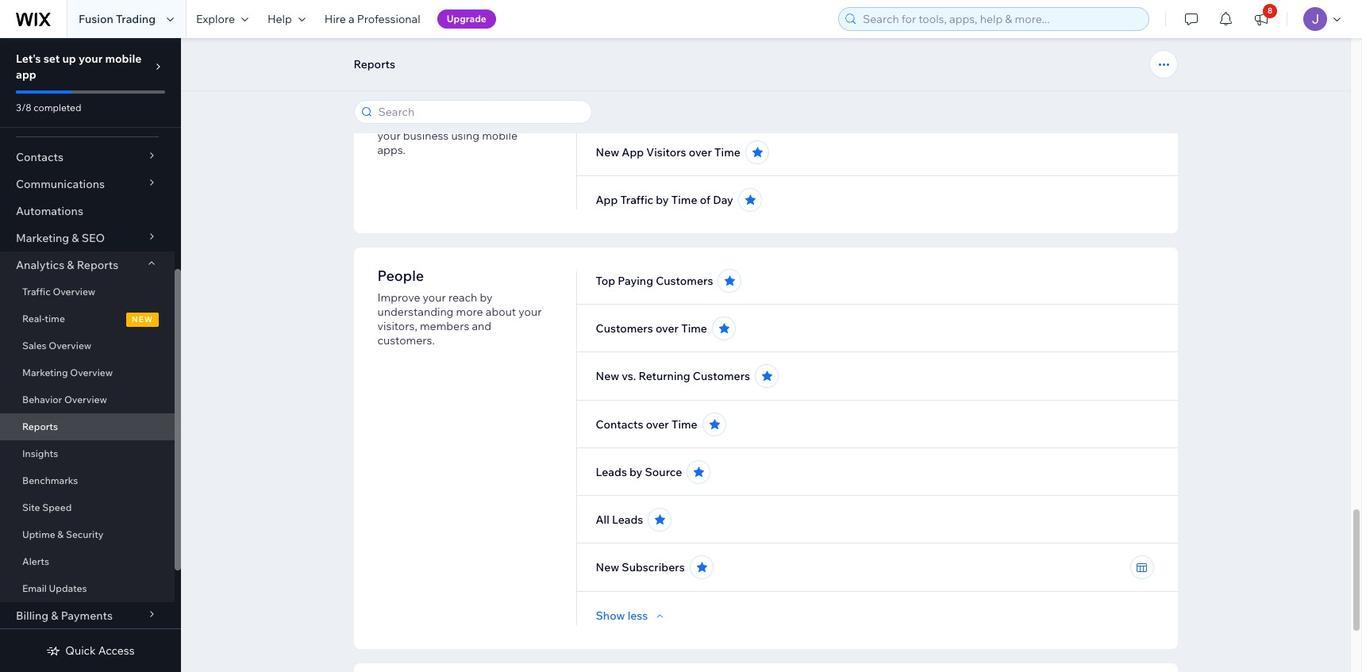 Task type: locate. For each thing, give the bounding box(es) containing it.
by inside people improve your reach by understanding more about your visitors, members and customers.
[[480, 291, 493, 305]]

overview down 'marketing overview' link
[[64, 394, 107, 406]]

2 vertical spatial by
[[630, 465, 643, 480]]

new left subscribers
[[596, 560, 619, 575]]

1 vertical spatial contacts
[[596, 418, 643, 432]]

site
[[22, 502, 40, 514]]

returning
[[639, 369, 690, 383]]

& down marketing & seo
[[67, 258, 74, 272]]

members
[[377, 91, 442, 109]]

marketing overview
[[22, 367, 113, 379]]

behavior
[[22, 394, 62, 406]]

new left 'vs.'
[[596, 369, 619, 383]]

reports inside dropdown button
[[77, 258, 118, 272]]

mobile
[[105, 52, 142, 66], [482, 129, 518, 143]]

real-time
[[22, 313, 65, 325]]

0 vertical spatial leads
[[596, 465, 627, 480]]

2 horizontal spatial by
[[656, 193, 669, 207]]

your right up
[[79, 52, 103, 66]]

leads
[[596, 465, 627, 480], [612, 513, 643, 527]]

1 vertical spatial by
[[480, 291, 493, 305]]

your
[[79, 52, 103, 66], [377, 129, 401, 143], [423, 291, 446, 305], [519, 305, 542, 319]]

2 horizontal spatial reports
[[354, 57, 395, 71]]

1 vertical spatial reports
[[77, 258, 118, 272]]

professional
[[357, 12, 420, 26]]

more
[[456, 305, 483, 319]]

new for new vs. returning customers
[[596, 369, 619, 383]]

new app visitors over time
[[596, 145, 741, 160]]

app down "new app visitors over time"
[[596, 193, 618, 207]]

site speed link
[[0, 495, 175, 522]]

visitors,
[[377, 319, 417, 333]]

reports for the reports link
[[22, 421, 58, 433]]

new for new subscribers
[[596, 560, 619, 575]]

marketing & seo
[[16, 231, 105, 245]]

hire a professional link
[[315, 0, 430, 38]]

mobile down search field
[[482, 129, 518, 143]]

new
[[132, 314, 153, 325]]

by left source
[[630, 465, 643, 480]]

0 horizontal spatial mobile
[[105, 52, 142, 66]]

traffic for over
[[620, 98, 653, 112]]

new left visitors
[[596, 145, 619, 160]]

0 vertical spatial customers
[[656, 274, 713, 288]]

time up the "day"
[[715, 145, 741, 160]]

billing & payments button
[[0, 603, 175, 630]]

overview inside 'marketing overview' link
[[70, 367, 113, 379]]

and
[[472, 319, 492, 333]]

0 vertical spatial mobile
[[105, 52, 142, 66]]

over
[[656, 98, 679, 112], [689, 145, 712, 160], [656, 322, 679, 336], [646, 418, 669, 432]]

overview for marketing overview
[[70, 367, 113, 379]]

customers up 'vs.'
[[596, 322, 653, 336]]

1 vertical spatial customers
[[596, 322, 653, 336]]

by left of
[[656, 193, 669, 207]]

customers over time
[[596, 322, 707, 336]]

customers right returning
[[693, 369, 750, 383]]

1 vertical spatial new
[[596, 369, 619, 383]]

2 vertical spatial new
[[596, 560, 619, 575]]

1 vertical spatial mobile
[[482, 129, 518, 143]]

overview for behavior overview
[[64, 394, 107, 406]]

sales overview
[[22, 340, 91, 352]]

less
[[628, 609, 648, 623]]

your left how
[[377, 129, 401, 143]]

1 vertical spatial leads
[[612, 513, 643, 527]]

& inside dropdown button
[[67, 258, 74, 272]]

traffic overview
[[22, 286, 95, 298]]

0 vertical spatial reports
[[354, 57, 395, 71]]

quick access button
[[46, 644, 135, 658]]

& right uptime
[[57, 529, 64, 541]]

overview up marketing overview
[[49, 340, 91, 352]]

by right reach in the top of the page
[[480, 291, 493, 305]]

marketing overview link
[[0, 360, 175, 387]]

& inside popup button
[[51, 609, 58, 623]]

1 vertical spatial marketing
[[22, 367, 68, 379]]

set
[[43, 52, 60, 66]]

& right billing
[[51, 609, 58, 623]]

access
[[98, 644, 135, 658]]

2 new from the top
[[596, 369, 619, 383]]

people improve your reach by understanding more about your visitors, members and customers.
[[377, 267, 542, 348]]

customers right paying
[[656, 274, 713, 288]]

contacts down 'vs.'
[[596, 418, 643, 432]]

new
[[596, 145, 619, 160], [596, 369, 619, 383], [596, 560, 619, 575]]

payments
[[61, 609, 113, 623]]

contacts up communications
[[16, 150, 63, 164]]

1 vertical spatial traffic
[[620, 193, 653, 207]]

overview for traffic overview
[[53, 286, 95, 298]]

how
[[409, 114, 431, 129]]

0 vertical spatial contacts
[[16, 150, 63, 164]]

0 vertical spatial new
[[596, 145, 619, 160]]

overview for sales overview
[[49, 340, 91, 352]]

Search field
[[374, 101, 586, 123]]

& for billing
[[51, 609, 58, 623]]

marketing for marketing overview
[[22, 367, 68, 379]]

traffic up visitors
[[620, 98, 653, 112]]

over up returning
[[656, 322, 679, 336]]

0 vertical spatial marketing
[[16, 231, 69, 245]]

&
[[72, 231, 79, 245], [67, 258, 74, 272], [57, 529, 64, 541], [51, 609, 58, 623]]

your inside 'let's set up your mobile app'
[[79, 52, 103, 66]]

3 new from the top
[[596, 560, 619, 575]]

mobile inside members app learn how people engage with your business using mobile apps.
[[482, 129, 518, 143]]

app left visitors
[[622, 145, 644, 160]]

1 horizontal spatial reports
[[77, 258, 118, 272]]

0 horizontal spatial reports
[[22, 421, 58, 433]]

trading
[[116, 12, 156, 26]]

over up "new app visitors over time"
[[656, 98, 679, 112]]

all leads
[[596, 513, 643, 527]]

0 vertical spatial by
[[656, 193, 669, 207]]

over up source
[[646, 418, 669, 432]]

overview down sales overview link
[[70, 367, 113, 379]]

app up people
[[445, 91, 473, 109]]

& left seo
[[72, 231, 79, 245]]

overview down analytics & reports
[[53, 286, 95, 298]]

updates
[[49, 583, 87, 595]]

show less button
[[596, 609, 667, 623]]

1 horizontal spatial mobile
[[482, 129, 518, 143]]

& inside dropdown button
[[72, 231, 79, 245]]

members app learn how people engage with your business using mobile apps.
[[377, 91, 536, 157]]

help button
[[258, 0, 315, 38]]

0 horizontal spatial by
[[480, 291, 493, 305]]

leads right all
[[612, 513, 643, 527]]

8
[[1268, 6, 1273, 16]]

overview inside traffic overview link
[[53, 286, 95, 298]]

reports up insights
[[22, 421, 58, 433]]

1 horizontal spatial contacts
[[596, 418, 643, 432]]

app
[[445, 91, 473, 109], [596, 98, 618, 112], [622, 145, 644, 160], [596, 193, 618, 207]]

reports down hire a professional link on the left of page
[[354, 57, 395, 71]]

0 vertical spatial traffic
[[620, 98, 653, 112]]

automations link
[[0, 198, 175, 225]]

app up "new app visitors over time"
[[596, 98, 618, 112]]

reports down seo
[[77, 258, 118, 272]]

traffic down visitors
[[620, 193, 653, 207]]

mobile down fusion trading
[[105, 52, 142, 66]]

leads up all leads
[[596, 465, 627, 480]]

benchmarks
[[22, 475, 78, 487]]

reports inside button
[[354, 57, 395, 71]]

quick
[[65, 644, 96, 658]]

2 vertical spatial traffic
[[22, 286, 51, 298]]

traffic down analytics
[[22, 286, 51, 298]]

marketing up behavior
[[22, 367, 68, 379]]

show
[[596, 609, 625, 623]]

time up new vs. returning customers
[[681, 322, 707, 336]]

top
[[596, 274, 615, 288]]

hire a professional
[[325, 12, 420, 26]]

contacts
[[16, 150, 63, 164], [596, 418, 643, 432]]

overview
[[53, 286, 95, 298], [49, 340, 91, 352], [70, 367, 113, 379], [64, 394, 107, 406]]

uptime
[[22, 529, 55, 541]]

over right visitors
[[689, 145, 712, 160]]

let's
[[16, 52, 41, 66]]

overview inside sales overview link
[[49, 340, 91, 352]]

email updates link
[[0, 576, 175, 603]]

new for new app visitors over time
[[596, 145, 619, 160]]

& for analytics
[[67, 258, 74, 272]]

0 horizontal spatial contacts
[[16, 150, 63, 164]]

marketing inside dropdown button
[[16, 231, 69, 245]]

1 new from the top
[[596, 145, 619, 160]]

marketing up analytics
[[16, 231, 69, 245]]

contacts inside popup button
[[16, 150, 63, 164]]

traffic
[[620, 98, 653, 112], [620, 193, 653, 207], [22, 286, 51, 298]]

2 vertical spatial reports
[[22, 421, 58, 433]]

engage
[[472, 114, 512, 129]]

overview inside the behavior overview link
[[64, 394, 107, 406]]

upgrade button
[[437, 10, 496, 29]]



Task type: vqa. For each thing, say whether or not it's contained in the screenshot.
Portfolio dropdown button at the left
no



Task type: describe. For each thing, give the bounding box(es) containing it.
marketing & seo button
[[0, 225, 175, 252]]

leads by source
[[596, 465, 682, 480]]

visitors
[[646, 145, 686, 160]]

sidebar element
[[0, 38, 181, 672]]

app traffic by time of day
[[596, 193, 733, 207]]

app
[[16, 67, 36, 82]]

contacts for contacts over time
[[596, 418, 643, 432]]

communications button
[[0, 171, 175, 198]]

members
[[420, 319, 469, 333]]

fusion
[[79, 12, 113, 26]]

uptime & security
[[22, 529, 104, 541]]

app inside members app learn how people engage with your business using mobile apps.
[[445, 91, 473, 109]]

contacts for contacts
[[16, 150, 63, 164]]

new subscribers
[[596, 560, 685, 575]]

quick access
[[65, 644, 135, 658]]

day
[[713, 193, 733, 207]]

mobile inside 'let's set up your mobile app'
[[105, 52, 142, 66]]

sales
[[22, 340, 47, 352]]

upgrade
[[447, 13, 487, 25]]

reach
[[448, 291, 477, 305]]

analytics & reports
[[16, 258, 118, 272]]

reports for reports button
[[354, 57, 395, 71]]

source
[[645, 465, 682, 480]]

your left reach in the top of the page
[[423, 291, 446, 305]]

understanding
[[377, 305, 454, 319]]

communications
[[16, 177, 105, 191]]

alerts link
[[0, 549, 175, 576]]

uptime & security link
[[0, 522, 175, 549]]

all
[[596, 513, 610, 527]]

help
[[268, 12, 292, 26]]

contacts button
[[0, 144, 175, 171]]

explore
[[196, 12, 235, 26]]

seo
[[82, 231, 105, 245]]

time left of
[[671, 193, 697, 207]]

benchmarks link
[[0, 468, 175, 495]]

up
[[62, 52, 76, 66]]

8 button
[[1244, 0, 1279, 38]]

reports link
[[0, 414, 175, 441]]

traffic overview link
[[0, 279, 175, 306]]

email updates
[[22, 583, 87, 595]]

contacts over time
[[596, 418, 698, 432]]

app traffic over time
[[596, 98, 708, 112]]

1 horizontal spatial by
[[630, 465, 643, 480]]

email
[[22, 583, 47, 595]]

business
[[403, 129, 449, 143]]

marketing for marketing & seo
[[16, 231, 69, 245]]

billing
[[16, 609, 49, 623]]

reports button
[[346, 52, 403, 76]]

new vs. returning customers
[[596, 369, 750, 383]]

vs.
[[622, 369, 636, 383]]

behavior overview link
[[0, 387, 175, 414]]

analytics
[[16, 258, 64, 272]]

behavior overview
[[22, 394, 107, 406]]

3/8 completed
[[16, 102, 81, 114]]

& for uptime
[[57, 529, 64, 541]]

time up "new app visitors over time"
[[682, 98, 708, 112]]

insights link
[[0, 441, 175, 468]]

& for marketing
[[72, 231, 79, 245]]

completed
[[34, 102, 81, 114]]

top paying customers
[[596, 274, 713, 288]]

people
[[434, 114, 470, 129]]

customers.
[[377, 333, 435, 348]]

let's set up your mobile app
[[16, 52, 142, 82]]

time down new vs. returning customers
[[672, 418, 698, 432]]

apps.
[[377, 143, 406, 157]]

learn
[[377, 114, 407, 129]]

traffic for by
[[620, 193, 653, 207]]

hire
[[325, 12, 346, 26]]

site speed
[[22, 502, 72, 514]]

billing & payments
[[16, 609, 113, 623]]

show less
[[596, 609, 648, 623]]

automations
[[16, 204, 83, 218]]

about
[[486, 305, 516, 319]]

2 vertical spatial customers
[[693, 369, 750, 383]]

paying
[[618, 274, 653, 288]]

Search for tools, apps, help & more... field
[[858, 8, 1144, 30]]

using
[[451, 129, 480, 143]]

insights
[[22, 448, 58, 460]]

alerts
[[22, 556, 49, 568]]

speed
[[42, 502, 72, 514]]

improve
[[377, 291, 420, 305]]

a
[[349, 12, 355, 26]]

your inside members app learn how people engage with your business using mobile apps.
[[377, 129, 401, 143]]

sales overview link
[[0, 333, 175, 360]]

real-
[[22, 313, 45, 325]]

3/8
[[16, 102, 31, 114]]

security
[[66, 529, 104, 541]]

your right 'about'
[[519, 305, 542, 319]]

time
[[45, 313, 65, 325]]

traffic inside sidebar element
[[22, 286, 51, 298]]



